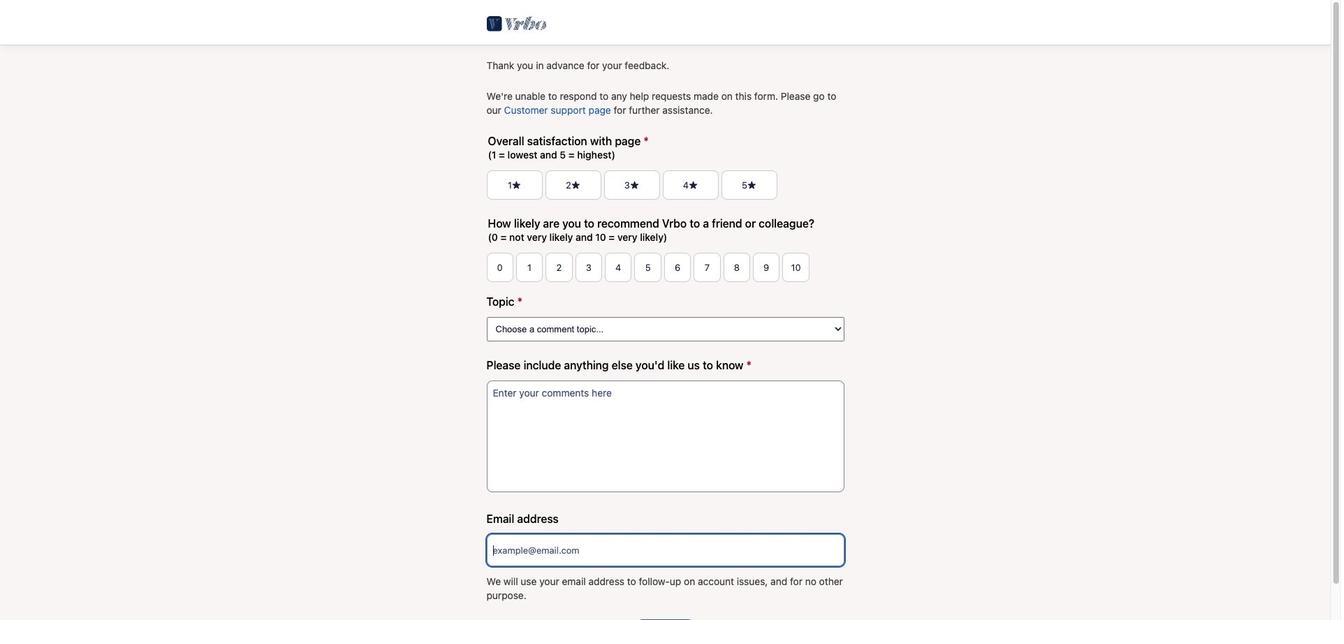 Task type: locate. For each thing, give the bounding box(es) containing it.
logo image
[[487, 14, 547, 34]]

example@email.com text field
[[487, 534, 844, 567]]



Task type: describe. For each thing, give the bounding box(es) containing it.
Enter your comments here text field
[[487, 381, 844, 493]]



